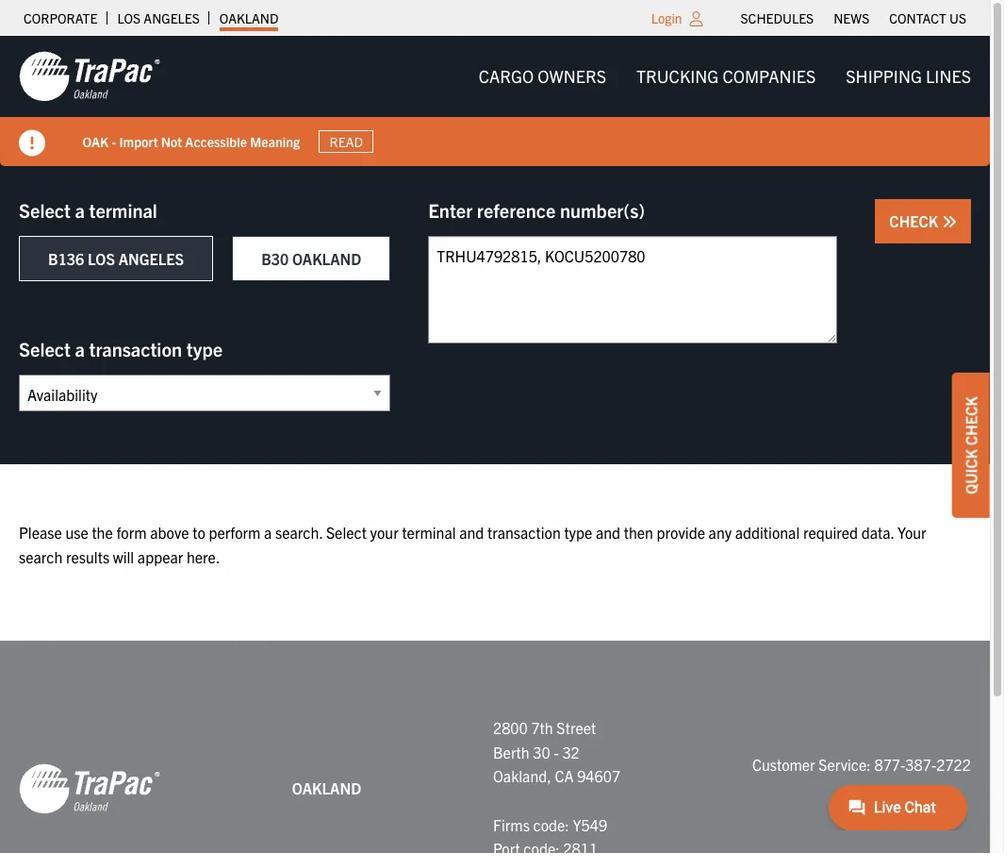 Task type: locate. For each thing, give the bounding box(es) containing it.
trucking companies
[[637, 65, 816, 87]]

check
[[890, 211, 943, 230], [962, 396, 981, 446]]

select for select a transaction type
[[19, 337, 71, 360]]

additional
[[736, 523, 800, 542]]

2722
[[937, 754, 972, 773]]

1 vertical spatial transaction
[[488, 523, 561, 542]]

0 vertical spatial oakland
[[220, 9, 279, 26]]

menu bar
[[731, 5, 977, 31], [464, 57, 987, 95]]

then
[[624, 523, 654, 542]]

0 vertical spatial menu bar
[[731, 5, 977, 31]]

select up b136
[[19, 198, 71, 222]]

select a terminal
[[19, 198, 157, 222]]

select left your
[[326, 523, 367, 542]]

select
[[19, 198, 71, 222], [19, 337, 71, 360], [326, 523, 367, 542]]

search
[[19, 547, 63, 566]]

30
[[533, 742, 551, 761]]

1 vertical spatial menu bar
[[464, 57, 987, 95]]

form
[[116, 523, 147, 542]]

banner
[[0, 36, 1005, 166]]

accessible
[[186, 133, 248, 150]]

here.
[[187, 547, 220, 566]]

- right 30
[[554, 742, 559, 761]]

meaning
[[251, 133, 301, 150]]

0 vertical spatial a
[[75, 198, 85, 222]]

0 horizontal spatial type
[[187, 337, 223, 360]]

0 horizontal spatial check
[[890, 211, 943, 230]]

terminal inside please use the form above to perform a search. select your terminal and transaction type and then provide any additional required data. your search results will appear here.
[[402, 523, 456, 542]]

owners
[[538, 65, 607, 87]]

a up b136
[[75, 198, 85, 222]]

2 oakland image from the top
[[19, 762, 160, 815]]

2 vertical spatial oakland
[[292, 779, 362, 798]]

- inside 2800 7th street berth 30 - 32 oakland, ca 94607
[[554, 742, 559, 761]]

angeles down select a terminal
[[119, 249, 184, 268]]

1 vertical spatial type
[[565, 523, 593, 542]]

light image
[[690, 11, 704, 26]]

menu bar containing cargo owners
[[464, 57, 987, 95]]

any
[[709, 523, 732, 542]]

banner containing cargo owners
[[0, 36, 1005, 166]]

and
[[460, 523, 484, 542], [596, 523, 621, 542]]

enter
[[429, 198, 473, 222]]

0 vertical spatial check
[[890, 211, 943, 230]]

contact us link
[[890, 5, 967, 31]]

1 horizontal spatial -
[[554, 742, 559, 761]]

oak
[[83, 133, 109, 150]]

1 and from the left
[[460, 523, 484, 542]]

solid image
[[943, 214, 958, 229]]

footer
[[0, 641, 991, 853]]

1 vertical spatial -
[[554, 742, 559, 761]]

2800 7th street berth 30 - 32 oakland, ca 94607
[[493, 718, 621, 785]]

and right your
[[460, 523, 484, 542]]

b136 los angeles
[[48, 249, 184, 268]]

0 vertical spatial -
[[112, 133, 117, 150]]

0 vertical spatial angeles
[[144, 9, 200, 26]]

will
[[113, 547, 134, 566]]

1 vertical spatial terminal
[[402, 523, 456, 542]]

2 vertical spatial select
[[326, 523, 367, 542]]

and left then in the right bottom of the page
[[596, 523, 621, 542]]

0 horizontal spatial transaction
[[89, 337, 182, 360]]

0 vertical spatial select
[[19, 198, 71, 222]]

login link
[[652, 9, 683, 26]]

2 vertical spatial a
[[264, 523, 272, 542]]

read
[[330, 133, 364, 150]]

news link
[[834, 5, 870, 31]]

0 vertical spatial oakland image
[[19, 50, 160, 103]]

shipping
[[847, 65, 923, 87]]

angeles left oakland link
[[144, 9, 200, 26]]

1 horizontal spatial terminal
[[402, 523, 456, 542]]

0 vertical spatial los
[[117, 9, 141, 26]]

firms code:  y549
[[493, 815, 608, 834]]

schedules link
[[741, 5, 814, 31]]

0 horizontal spatial terminal
[[89, 198, 157, 222]]

ca
[[555, 767, 574, 785]]

1 vertical spatial a
[[75, 337, 85, 360]]

check button
[[876, 199, 972, 243]]

los right b136
[[88, 249, 115, 268]]

firms
[[493, 815, 530, 834]]

b136
[[48, 249, 84, 268]]

1 vertical spatial oakland
[[292, 249, 362, 268]]

above
[[150, 523, 189, 542]]

1 oakland image from the top
[[19, 50, 160, 103]]

a down b136
[[75, 337, 85, 360]]

us
[[950, 9, 967, 26]]

los
[[117, 9, 141, 26], [88, 249, 115, 268]]

-
[[112, 133, 117, 150], [554, 742, 559, 761]]

schedules
[[741, 9, 814, 26]]

your
[[370, 523, 399, 542]]

los right the corporate
[[117, 9, 141, 26]]

1 horizontal spatial transaction
[[488, 523, 561, 542]]

1 horizontal spatial and
[[596, 523, 621, 542]]

a left 'search.'
[[264, 523, 272, 542]]

select inside please use the form above to perform a search. select your terminal and transaction type and then provide any additional required data. your search results will appear here.
[[326, 523, 367, 542]]

a
[[75, 198, 85, 222], [75, 337, 85, 360], [264, 523, 272, 542]]

0 vertical spatial type
[[187, 337, 223, 360]]

oakland
[[220, 9, 279, 26], [292, 249, 362, 268], [292, 779, 362, 798]]

oakland image
[[19, 50, 160, 103], [19, 762, 160, 815]]

type inside please use the form above to perform a search. select your terminal and transaction type and then provide any additional required data. your search results will appear here.
[[565, 523, 593, 542]]

terminal
[[89, 198, 157, 222], [402, 523, 456, 542]]

menu bar containing schedules
[[731, 5, 977, 31]]

terminal up b136 los angeles
[[89, 198, 157, 222]]

b30
[[262, 249, 289, 268]]

angeles
[[144, 9, 200, 26], [119, 249, 184, 268]]

companies
[[723, 65, 816, 87]]

terminal right your
[[402, 523, 456, 542]]

0 vertical spatial transaction
[[89, 337, 182, 360]]

b30 oakland
[[262, 249, 362, 268]]

1 vertical spatial check
[[962, 396, 981, 446]]

menu bar down light image
[[464, 57, 987, 95]]

oakland inside footer
[[292, 779, 362, 798]]

your
[[898, 523, 927, 542]]

menu bar up shipping
[[731, 5, 977, 31]]

transaction
[[89, 337, 182, 360], [488, 523, 561, 542]]

select down b136
[[19, 337, 71, 360]]

0 horizontal spatial los
[[88, 249, 115, 268]]

387-
[[906, 754, 937, 773]]

1 vertical spatial oakland image
[[19, 762, 160, 815]]

not
[[162, 133, 183, 150]]

trucking
[[637, 65, 719, 87]]

required
[[804, 523, 859, 542]]

oakland,
[[493, 767, 552, 785]]

- right oak
[[112, 133, 117, 150]]

check inside button
[[890, 211, 943, 230]]

94607
[[578, 767, 621, 785]]

1 horizontal spatial type
[[565, 523, 593, 542]]

type
[[187, 337, 223, 360], [565, 523, 593, 542]]

1 vertical spatial select
[[19, 337, 71, 360]]

news
[[834, 9, 870, 26]]

oakland link
[[220, 5, 279, 31]]

0 horizontal spatial and
[[460, 523, 484, 542]]

quick check link
[[953, 373, 991, 518]]

login
[[652, 9, 683, 26]]



Task type: describe. For each thing, give the bounding box(es) containing it.
corporate link
[[24, 5, 98, 31]]

customer
[[753, 754, 816, 773]]

cargo
[[479, 65, 534, 87]]

quick check
[[962, 396, 981, 494]]

results
[[66, 547, 110, 566]]

0 vertical spatial terminal
[[89, 198, 157, 222]]

los angeles link
[[117, 5, 200, 31]]

y549
[[573, 815, 608, 834]]

a for terminal
[[75, 198, 85, 222]]

contact us
[[890, 9, 967, 26]]

berth
[[493, 742, 530, 761]]

cargo owners link
[[464, 57, 622, 95]]

search.
[[276, 523, 323, 542]]

reference
[[477, 198, 556, 222]]

number(s)
[[560, 198, 646, 222]]

quick
[[962, 449, 981, 494]]

please use the form above to perform a search. select your terminal and transaction type and then provide any additional required data. your search results will appear here.
[[19, 523, 927, 566]]

2800
[[493, 718, 528, 737]]

oak - import not accessible meaning
[[83, 133, 301, 150]]

data.
[[862, 523, 895, 542]]

a inside please use the form above to perform a search. select your terminal and transaction type and then provide any additional required data. your search results will appear here.
[[264, 523, 272, 542]]

1 horizontal spatial los
[[117, 9, 141, 26]]

shipping lines link
[[832, 57, 987, 95]]

code:
[[534, 815, 570, 834]]

street
[[557, 718, 597, 737]]

trucking companies link
[[622, 57, 832, 95]]

service:
[[819, 754, 872, 773]]

los angeles
[[117, 9, 200, 26]]

cargo owners
[[479, 65, 607, 87]]

the
[[92, 523, 113, 542]]

1 vertical spatial los
[[88, 249, 115, 268]]

provide
[[657, 523, 706, 542]]

Enter reference number(s) text field
[[429, 236, 838, 343]]

solid image
[[19, 130, 45, 157]]

customer service: 877-387-2722
[[753, 754, 972, 773]]

use
[[66, 523, 88, 542]]

contact
[[890, 9, 947, 26]]

1 vertical spatial angeles
[[119, 249, 184, 268]]

corporate
[[24, 9, 98, 26]]

to
[[193, 523, 205, 542]]

1 horizontal spatial check
[[962, 396, 981, 446]]

enter reference number(s)
[[429, 198, 646, 222]]

shipping lines
[[847, 65, 972, 87]]

perform
[[209, 523, 261, 542]]

0 horizontal spatial -
[[112, 133, 117, 150]]

footer containing 2800 7th street
[[0, 641, 991, 853]]

import
[[120, 133, 159, 150]]

a for transaction
[[75, 337, 85, 360]]

7th
[[532, 718, 554, 737]]

select for select a terminal
[[19, 198, 71, 222]]

lines
[[927, 65, 972, 87]]

877-
[[875, 754, 906, 773]]

appear
[[138, 547, 183, 566]]

read link
[[320, 130, 375, 153]]

2 and from the left
[[596, 523, 621, 542]]

select a transaction type
[[19, 337, 223, 360]]

transaction inside please use the form above to perform a search. select your terminal and transaction type and then provide any additional required data. your search results will appear here.
[[488, 523, 561, 542]]

please
[[19, 523, 62, 542]]

32
[[563, 742, 580, 761]]



Task type: vqa. For each thing, say whether or not it's contained in the screenshot.
rightmost transaction
yes



